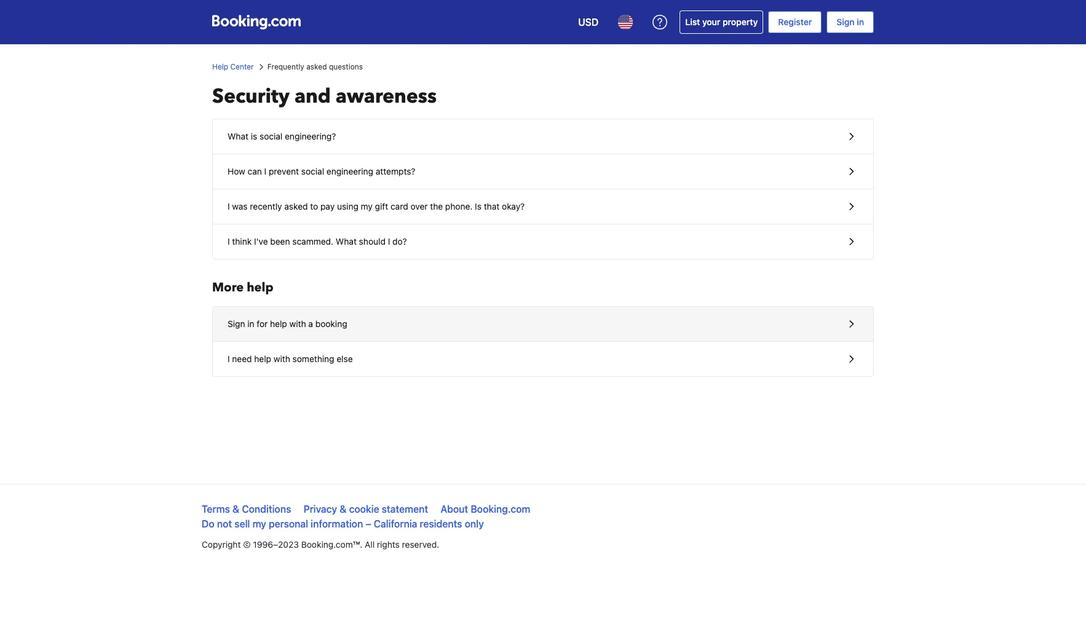 Task type: describe. For each thing, give the bounding box(es) containing it.
with inside button
[[290, 319, 306, 329]]

else
[[337, 354, 353, 364]]

awareness
[[336, 83, 437, 110]]

register link
[[769, 11, 822, 33]]

list your property link
[[680, 10, 764, 34]]

card
[[391, 201, 408, 212]]

do not sell my personal information – california residents only link
[[202, 519, 484, 530]]

help
[[212, 62, 228, 71]]

help inside button
[[270, 319, 287, 329]]

copyright © 1996–2023 booking.com™. all rights reserved.
[[202, 540, 439, 550]]

booking.com
[[471, 504, 531, 515]]

the
[[430, 201, 443, 212]]

was
[[232, 201, 248, 212]]

i right the can at top
[[264, 166, 267, 177]]

register
[[778, 17, 812, 27]]

i think i've been scammed. what should i do? button
[[213, 225, 874, 259]]

list
[[686, 17, 700, 27]]

do?
[[393, 236, 407, 247]]

help inside button
[[254, 354, 271, 364]]

how
[[228, 166, 245, 177]]

property
[[723, 17, 758, 27]]

i was recently asked to pay using my gift card over the phone. is that okay?
[[228, 201, 525, 212]]

prevent
[[269, 166, 299, 177]]

how can i prevent social engineering attempts?
[[228, 166, 416, 177]]

about
[[441, 504, 468, 515]]

i need help with something else
[[228, 354, 353, 364]]

how can i prevent social engineering attempts? button
[[213, 154, 874, 189]]

security and awareness
[[212, 83, 437, 110]]

been
[[270, 236, 290, 247]]

need
[[232, 354, 252, 364]]

i think i've been scammed. what should i do?
[[228, 236, 407, 247]]

what inside button
[[336, 236, 357, 247]]

attempts?
[[376, 166, 416, 177]]

& for privacy
[[340, 504, 347, 515]]

sign in for help with a booking
[[228, 319, 347, 329]]

more help
[[212, 279, 274, 296]]

booking
[[315, 319, 347, 329]]

engineering?
[[285, 131, 336, 142]]

i left do?
[[388, 236, 390, 247]]

only
[[465, 519, 484, 530]]

copyright
[[202, 540, 241, 550]]

i was recently asked to pay using my gift card over the phone. is that okay? button
[[213, 189, 874, 225]]

my inside about booking.com do not sell my personal information – california residents only
[[253, 519, 266, 530]]

over
[[411, 201, 428, 212]]

for
[[257, 319, 268, 329]]

booking.com online hotel reservations image
[[212, 15, 301, 30]]

©
[[243, 540, 251, 550]]

terms
[[202, 504, 230, 515]]

about booking.com do not sell my personal information – california residents only
[[202, 504, 531, 530]]

social inside button
[[301, 166, 324, 177]]

i need help with something else button
[[213, 342, 874, 377]]

personal
[[269, 519, 308, 530]]

list your property
[[686, 17, 758, 27]]

privacy
[[304, 504, 337, 515]]

social inside button
[[260, 131, 283, 142]]

frequently asked questions
[[267, 62, 363, 71]]



Task type: locate. For each thing, give the bounding box(es) containing it.
sign in
[[837, 17, 864, 27]]

1 vertical spatial help
[[270, 319, 287, 329]]

what left the "is"
[[228, 131, 249, 142]]

& for terms
[[233, 504, 240, 515]]

more
[[212, 279, 244, 296]]

what left should
[[336, 236, 357, 247]]

with left a
[[290, 319, 306, 329]]

0 vertical spatial what
[[228, 131, 249, 142]]

think
[[232, 236, 252, 247]]

center
[[230, 62, 254, 71]]

sign in for help with a booking link
[[213, 307, 874, 341]]

your
[[703, 17, 721, 27]]

sign right the register
[[837, 17, 855, 27]]

asked
[[307, 62, 327, 71], [284, 201, 308, 212]]

gift
[[375, 201, 388, 212]]

what is social engineering? button
[[213, 119, 874, 154]]

1 vertical spatial sign
[[228, 319, 245, 329]]

with inside button
[[274, 354, 290, 364]]

questions
[[329, 62, 363, 71]]

okay?
[[502, 201, 525, 212]]

i
[[264, 166, 267, 177], [228, 201, 230, 212], [228, 236, 230, 247], [388, 236, 390, 247], [228, 354, 230, 364]]

1 horizontal spatial my
[[361, 201, 373, 212]]

a
[[308, 319, 313, 329]]

sign for sign in
[[837, 17, 855, 27]]

terms & conditions
[[202, 504, 291, 515]]

engineering
[[327, 166, 373, 177]]

something
[[293, 354, 334, 364]]

is
[[251, 131, 257, 142]]

1 vertical spatial what
[[336, 236, 357, 247]]

social right the "is"
[[260, 131, 283, 142]]

1996–2023
[[253, 540, 299, 550]]

should
[[359, 236, 386, 247]]

0 horizontal spatial in
[[247, 319, 254, 329]]

sign for sign in for help with a booking
[[228, 319, 245, 329]]

frequently
[[267, 62, 304, 71]]

statement
[[382, 504, 428, 515]]

&
[[233, 504, 240, 515], [340, 504, 347, 515]]

what
[[228, 131, 249, 142], [336, 236, 357, 247]]

pay
[[321, 201, 335, 212]]

asked left to
[[284, 201, 308, 212]]

in inside button
[[247, 319, 254, 329]]

0 vertical spatial help
[[247, 279, 274, 296]]

0 horizontal spatial social
[[260, 131, 283, 142]]

is
[[475, 201, 482, 212]]

privacy & cookie statement
[[304, 504, 428, 515]]

information
[[311, 519, 363, 530]]

2 vertical spatial help
[[254, 354, 271, 364]]

help center button
[[212, 62, 254, 73]]

asked inside button
[[284, 201, 308, 212]]

in
[[857, 17, 864, 27], [247, 319, 254, 329]]

1 vertical spatial social
[[301, 166, 324, 177]]

1 horizontal spatial what
[[336, 236, 357, 247]]

help center
[[212, 62, 254, 71]]

social right prevent
[[301, 166, 324, 177]]

i for think
[[228, 236, 230, 247]]

1 horizontal spatial in
[[857, 17, 864, 27]]

–
[[366, 519, 371, 530]]

i for was
[[228, 201, 230, 212]]

sign in link
[[827, 11, 874, 33]]

and
[[295, 83, 331, 110]]

not
[[217, 519, 232, 530]]

residents
[[420, 519, 462, 530]]

1 vertical spatial asked
[[284, 201, 308, 212]]

using
[[337, 201, 359, 212]]

terms & conditions link
[[202, 504, 291, 515]]

help
[[247, 279, 274, 296], [270, 319, 287, 329], [254, 354, 271, 364]]

1 vertical spatial in
[[247, 319, 254, 329]]

0 vertical spatial in
[[857, 17, 864, 27]]

social
[[260, 131, 283, 142], [301, 166, 324, 177]]

privacy & cookie statement link
[[304, 504, 428, 515]]

0 horizontal spatial sign
[[228, 319, 245, 329]]

help right more
[[247, 279, 274, 296]]

1 horizontal spatial sign
[[837, 17, 855, 27]]

what inside button
[[228, 131, 249, 142]]

security
[[212, 83, 290, 110]]

sign left for
[[228, 319, 245, 329]]

what is social engineering?
[[228, 131, 336, 142]]

phone.
[[445, 201, 473, 212]]

& up do not sell my personal information – california residents only link
[[340, 504, 347, 515]]

in for sign in for help with a booking
[[247, 319, 254, 329]]

my down conditions
[[253, 519, 266, 530]]

usd
[[578, 17, 599, 28]]

my inside button
[[361, 201, 373, 212]]

in for sign in
[[857, 17, 864, 27]]

i left was
[[228, 201, 230, 212]]

0 horizontal spatial &
[[233, 504, 240, 515]]

0 vertical spatial social
[[260, 131, 283, 142]]

reserved.
[[402, 540, 439, 550]]

0 vertical spatial with
[[290, 319, 306, 329]]

with
[[290, 319, 306, 329], [274, 354, 290, 364]]

usd button
[[571, 7, 606, 37]]

i left think
[[228, 236, 230, 247]]

about booking.com link
[[441, 504, 531, 515]]

all
[[365, 540, 375, 550]]

with left something
[[274, 354, 290, 364]]

0 horizontal spatial my
[[253, 519, 266, 530]]

recently
[[250, 201, 282, 212]]

rights
[[377, 540, 400, 550]]

scammed.
[[292, 236, 334, 247]]

to
[[310, 201, 318, 212]]

1 & from the left
[[233, 504, 240, 515]]

help right need
[[254, 354, 271, 364]]

my left gift
[[361, 201, 373, 212]]

0 vertical spatial sign
[[837, 17, 855, 27]]

cookie
[[349, 504, 379, 515]]

1 horizontal spatial &
[[340, 504, 347, 515]]

0 horizontal spatial what
[[228, 131, 249, 142]]

conditions
[[242, 504, 291, 515]]

sign inside sign in link
[[837, 17, 855, 27]]

1 horizontal spatial social
[[301, 166, 324, 177]]

0 vertical spatial asked
[[307, 62, 327, 71]]

do
[[202, 519, 215, 530]]

booking.com™.
[[301, 540, 363, 550]]

0 vertical spatial my
[[361, 201, 373, 212]]

help right for
[[270, 319, 287, 329]]

can
[[248, 166, 262, 177]]

i left need
[[228, 354, 230, 364]]

california
[[374, 519, 417, 530]]

sell
[[235, 519, 250, 530]]

1 vertical spatial with
[[274, 354, 290, 364]]

i for need
[[228, 354, 230, 364]]

& up sell
[[233, 504, 240, 515]]

sign in for help with a booking button
[[213, 307, 874, 342]]

sign
[[837, 17, 855, 27], [228, 319, 245, 329]]

asked left questions
[[307, 62, 327, 71]]

that
[[484, 201, 500, 212]]

i've
[[254, 236, 268, 247]]

2 & from the left
[[340, 504, 347, 515]]

1 vertical spatial my
[[253, 519, 266, 530]]

sign inside sign in for help with a booking link
[[228, 319, 245, 329]]



Task type: vqa. For each thing, say whether or not it's contained in the screenshot.
EX. NAME@PROVIDER.COM FIELD
no



